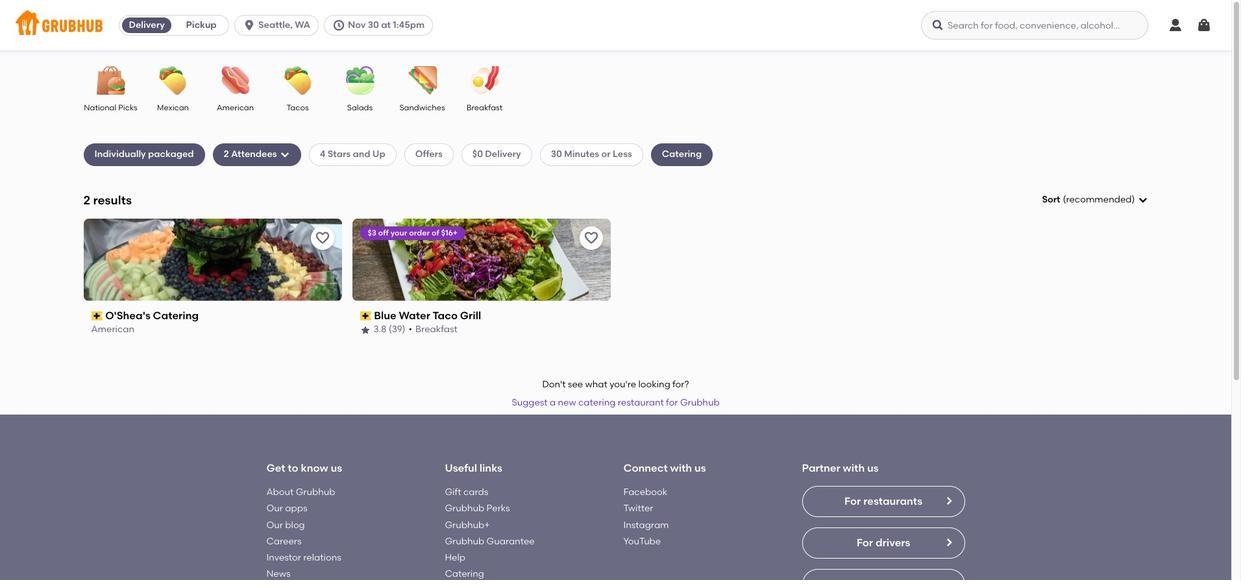 Task type: locate. For each thing, give the bounding box(es) containing it.
useful
[[445, 463, 477, 475]]

0 vertical spatial delivery
[[129, 19, 165, 31]]

right image right restaurants
[[944, 496, 954, 506]]

2 left attendees
[[224, 149, 229, 160]]

grubhub perks link
[[445, 503, 510, 514]]

Search for food, convenience, alcohol... search field
[[922, 11, 1149, 40]]

see
[[568, 379, 583, 390]]

save this restaurant button
[[311, 226, 334, 250], [580, 226, 603, 250]]

1 horizontal spatial save this restaurant image
[[583, 230, 599, 246]]

blue
[[374, 310, 396, 322]]

o'shea's catering logo image
[[83, 219, 342, 301]]

individually packaged
[[94, 149, 194, 160]]

None field
[[1043, 194, 1148, 207]]

suggest
[[512, 398, 548, 409]]

1 horizontal spatial 30
[[551, 149, 562, 160]]

none field inside 2 results main content
[[1043, 194, 1148, 207]]

with for connect
[[671, 463, 692, 475]]

0 vertical spatial 30
[[368, 19, 379, 31]]

our down about
[[267, 503, 283, 514]]

careers
[[267, 536, 302, 547]]

delivery
[[129, 19, 165, 31], [485, 149, 521, 160]]

2 us from the left
[[695, 463, 706, 475]]

investor relations link
[[267, 553, 341, 564]]

1:45pm
[[393, 19, 425, 31]]

sort ( recommended )
[[1043, 194, 1135, 205]]

a
[[550, 398, 556, 409]]

0 vertical spatial catering
[[662, 149, 702, 160]]

right image inside for restaurants link
[[944, 496, 954, 506]]

gift
[[445, 487, 461, 498]]

o'shea's
[[105, 310, 151, 322]]

blog
[[285, 520, 305, 531]]

right image
[[944, 496, 954, 506], [944, 538, 954, 548]]

blue water taco grill link
[[360, 309, 603, 324]]

our up careers link
[[267, 520, 283, 531]]

of
[[432, 228, 439, 238]]

cards
[[464, 487, 489, 498]]

1 vertical spatial american
[[91, 324, 135, 335]]

water
[[399, 310, 430, 322]]

1 horizontal spatial us
[[695, 463, 706, 475]]

careers link
[[267, 536, 302, 547]]

grubhub inside button
[[680, 398, 720, 409]]

pickup
[[186, 19, 217, 31]]

0 vertical spatial right image
[[944, 496, 954, 506]]

2 vertical spatial catering
[[445, 569, 484, 580]]

30 minutes or less
[[551, 149, 632, 160]]

svg image
[[1168, 18, 1184, 33], [932, 19, 945, 32], [1138, 195, 1148, 205]]

2 save this restaurant button from the left
[[580, 226, 603, 250]]

none field containing sort
[[1043, 194, 1148, 207]]

american down o'shea's
[[91, 324, 135, 335]]

tacos
[[287, 103, 309, 112]]

looking
[[639, 379, 671, 390]]

for for for drivers
[[857, 537, 873, 549]]

1 vertical spatial delivery
[[485, 149, 521, 160]]

0 horizontal spatial breakfast
[[416, 324, 458, 335]]

for drivers
[[857, 537, 911, 549]]

2 horizontal spatial us
[[868, 463, 879, 475]]

american image
[[213, 66, 258, 95]]

order
[[409, 228, 430, 238]]

catering link
[[445, 569, 484, 580]]

breakfast
[[467, 103, 503, 112], [416, 324, 458, 335]]

american down american image
[[217, 103, 254, 112]]

2 right image from the top
[[944, 538, 954, 548]]

0 vertical spatial our
[[267, 503, 283, 514]]

30 inside 2 results main content
[[551, 149, 562, 160]]

us up for restaurants
[[868, 463, 879, 475]]

with
[[671, 463, 692, 475], [843, 463, 865, 475]]

seattle, wa button
[[235, 15, 324, 36]]

save this restaurant image for 2nd save this restaurant button from right
[[315, 230, 330, 246]]

catering right o'shea's
[[153, 310, 199, 322]]

2 save this restaurant image from the left
[[583, 230, 599, 246]]

salads
[[347, 103, 373, 112]]

breakfast down the "breakfast" image
[[467, 103, 503, 112]]

1 horizontal spatial save this restaurant button
[[580, 226, 603, 250]]

for left drivers
[[857, 537, 873, 549]]

0 vertical spatial for
[[845, 495, 861, 508]]

blue water taco grill
[[374, 310, 481, 322]]

catering right less
[[662, 149, 702, 160]]

catering
[[579, 398, 616, 409]]

0 horizontal spatial save this restaurant button
[[311, 226, 334, 250]]

sandwiches
[[400, 103, 445, 112]]

$3
[[368, 228, 377, 238]]

0 horizontal spatial with
[[671, 463, 692, 475]]

0 horizontal spatial delivery
[[129, 19, 165, 31]]

1 horizontal spatial 2
[[224, 149, 229, 160]]

restaurant
[[618, 398, 664, 409]]

svg image inside nov 30 at 1:45pm button
[[332, 19, 345, 32]]

right image for for restaurants
[[944, 496, 954, 506]]

2 horizontal spatial catering
[[662, 149, 702, 160]]

(39)
[[389, 324, 406, 335]]

youtube link
[[624, 536, 661, 547]]

taco
[[433, 310, 458, 322]]

0 horizontal spatial save this restaurant image
[[315, 230, 330, 246]]

our
[[267, 503, 283, 514], [267, 520, 283, 531]]

grubhub down know on the left bottom
[[296, 487, 335, 498]]

get
[[267, 463, 285, 475]]

1 save this restaurant image from the left
[[315, 230, 330, 246]]

1 us from the left
[[331, 463, 342, 475]]

2 left the results on the left of the page
[[83, 193, 90, 208]]

instagram
[[624, 520, 669, 531]]

sandwiches image
[[400, 66, 445, 95]]

with right partner
[[843, 463, 865, 475]]

2 our from the top
[[267, 520, 283, 531]]

delivery right $0 at the top of the page
[[485, 149, 521, 160]]

1 with from the left
[[671, 463, 692, 475]]

grubhub down for?
[[680, 398, 720, 409]]

partner
[[802, 463, 841, 475]]

0 horizontal spatial 30
[[368, 19, 379, 31]]

gift cards grubhub perks grubhub+ grubhub guarantee help catering
[[445, 487, 535, 580]]

30 left at
[[368, 19, 379, 31]]

1 vertical spatial breakfast
[[416, 324, 458, 335]]

about
[[267, 487, 294, 498]]

4 stars and up
[[320, 149, 386, 160]]

grill
[[460, 310, 481, 322]]

3 us from the left
[[868, 463, 879, 475]]

right image right drivers
[[944, 538, 954, 548]]

us right connect
[[695, 463, 706, 475]]

0 horizontal spatial catering
[[153, 310, 199, 322]]

30 left minutes at left
[[551, 149, 562, 160]]

facebook link
[[624, 487, 668, 498]]

)
[[1132, 194, 1135, 205]]

help
[[445, 553, 466, 564]]

for drivers link
[[802, 528, 965, 559]]

1 vertical spatial right image
[[944, 538, 954, 548]]

help link
[[445, 553, 466, 564]]

1 horizontal spatial catering
[[445, 569, 484, 580]]

grubhub down the gift cards "link"
[[445, 503, 485, 514]]

1 vertical spatial 2
[[83, 193, 90, 208]]

0 vertical spatial breakfast
[[467, 103, 503, 112]]

catering down the 'help'
[[445, 569, 484, 580]]

2 with from the left
[[843, 463, 865, 475]]

salads image
[[337, 66, 383, 95]]

1 vertical spatial for
[[857, 537, 873, 549]]

breakfast down taco
[[416, 324, 458, 335]]

facebook twitter instagram youtube
[[624, 487, 669, 547]]

with right connect
[[671, 463, 692, 475]]

0 horizontal spatial us
[[331, 463, 342, 475]]

catering
[[662, 149, 702, 160], [153, 310, 199, 322], [445, 569, 484, 580]]

mexican
[[157, 103, 189, 112]]

catering inside gift cards grubhub perks grubhub+ grubhub guarantee help catering
[[445, 569, 484, 580]]

connect
[[624, 463, 668, 475]]

results
[[93, 193, 132, 208]]

subscription pass image
[[91, 312, 103, 321]]

1 vertical spatial 30
[[551, 149, 562, 160]]

right image inside 'for drivers' link
[[944, 538, 954, 548]]

relations
[[303, 553, 341, 564]]

us right know on the left bottom
[[331, 463, 342, 475]]

right image for for drivers
[[944, 538, 954, 548]]

svg image
[[1197, 18, 1212, 33], [243, 19, 256, 32], [332, 19, 345, 32], [280, 150, 290, 160]]

grubhub inside the about grubhub our apps our blog careers investor relations news
[[296, 487, 335, 498]]

1 horizontal spatial delivery
[[485, 149, 521, 160]]

your
[[391, 228, 407, 238]]

•
[[409, 324, 412, 335]]

1 horizontal spatial american
[[217, 103, 254, 112]]

delivery left pickup
[[129, 19, 165, 31]]

0 vertical spatial 2
[[224, 149, 229, 160]]

save this restaurant image
[[315, 230, 330, 246], [583, 230, 599, 246]]

stars
[[328, 149, 351, 160]]

mexican image
[[150, 66, 196, 95]]

$16+
[[441, 228, 458, 238]]

1 horizontal spatial svg image
[[1138, 195, 1148, 205]]

1 right image from the top
[[944, 496, 954, 506]]

with for partner
[[843, 463, 865, 475]]

to
[[288, 463, 299, 475]]

1 horizontal spatial with
[[843, 463, 865, 475]]

apps
[[285, 503, 308, 514]]

1 vertical spatial our
[[267, 520, 283, 531]]

for down "partner with us"
[[845, 495, 861, 508]]

suggest a new catering restaurant for grubhub button
[[506, 392, 726, 415]]

0 horizontal spatial 2
[[83, 193, 90, 208]]



Task type: vqa. For each thing, say whether or not it's contained in the screenshot.
I ordered last week. It arrived cold and missing the sauce cups for the breadsticks, etc. I decided to give them another shot. I ordered extra sauce cups, hoping that would ensure that I got them. Food was good, timely, hot. Delivery guy was great. Still didn't get my sauces… I think they owe me like 10 bucks in cheese, pizza, and garlic sauce cups now. What's a brotha gotta do to get them to give up the sauces? the 2023
no



Task type: describe. For each thing, give the bounding box(es) containing it.
$0 delivery
[[473, 149, 521, 160]]

2 attendees
[[224, 149, 277, 160]]

save this restaurant image for 2nd save this restaurant button from left
[[583, 230, 599, 246]]

0 horizontal spatial american
[[91, 324, 135, 335]]

$3 off your order of $16+
[[368, 228, 458, 238]]

1 save this restaurant button from the left
[[311, 226, 334, 250]]

delivery button
[[120, 15, 174, 36]]

star icon image
[[360, 325, 370, 335]]

partner with us
[[802, 463, 879, 475]]

restaurants
[[864, 495, 923, 508]]

our blog link
[[267, 520, 305, 531]]

links
[[480, 463, 503, 475]]

seattle,
[[259, 19, 293, 31]]

• breakfast
[[409, 324, 458, 335]]

get to know us
[[267, 463, 342, 475]]

2 for 2 results
[[83, 193, 90, 208]]

nov 30 at 1:45pm
[[348, 19, 425, 31]]

2 for 2 attendees
[[224, 149, 229, 160]]

picks
[[118, 103, 138, 112]]

new
[[558, 398, 576, 409]]

know
[[301, 463, 328, 475]]

delivery inside button
[[129, 19, 165, 31]]

minutes
[[564, 149, 599, 160]]

national picks image
[[88, 66, 133, 95]]

individually
[[94, 149, 146, 160]]

national picks
[[84, 103, 138, 112]]

$0
[[473, 149, 483, 160]]

attendees
[[231, 149, 277, 160]]

offers
[[415, 149, 443, 160]]

off
[[379, 228, 389, 238]]

useful links
[[445, 463, 503, 475]]

news
[[267, 569, 291, 580]]

for for for restaurants
[[845, 495, 861, 508]]

blue water taco grill logo image
[[352, 219, 611, 301]]

subscription pass image
[[360, 312, 372, 321]]

for
[[666, 398, 678, 409]]

wa
[[295, 19, 310, 31]]

us for partner with us
[[868, 463, 879, 475]]

about grubhub our apps our blog careers investor relations news
[[267, 487, 341, 580]]

svg image inside field
[[1138, 195, 1148, 205]]

tacos image
[[275, 66, 320, 95]]

guarantee
[[487, 536, 535, 547]]

main navigation navigation
[[0, 0, 1232, 51]]

up
[[373, 149, 386, 160]]

2 horizontal spatial svg image
[[1168, 18, 1184, 33]]

1 horizontal spatial breakfast
[[467, 103, 503, 112]]

30 inside button
[[368, 19, 379, 31]]

grubhub+
[[445, 520, 490, 531]]

national
[[84, 103, 116, 112]]

youtube
[[624, 536, 661, 547]]

perks
[[487, 503, 510, 514]]

1 our from the top
[[267, 503, 283, 514]]

breakfast image
[[462, 66, 508, 95]]

svg image inside seattle, wa "button"
[[243, 19, 256, 32]]

or
[[602, 149, 611, 160]]

gift cards link
[[445, 487, 489, 498]]

recommended
[[1067, 194, 1132, 205]]

don't see what you're looking for?
[[543, 379, 689, 390]]

0 horizontal spatial svg image
[[932, 19, 945, 32]]

what
[[585, 379, 608, 390]]

1 vertical spatial catering
[[153, 310, 199, 322]]

2 results
[[83, 193, 132, 208]]

grubhub down grubhub+ link
[[445, 536, 485, 547]]

for?
[[673, 379, 689, 390]]

news link
[[267, 569, 291, 580]]

2 results main content
[[0, 51, 1232, 581]]

for restaurants link
[[802, 486, 965, 518]]

instagram link
[[624, 520, 669, 531]]

pickup button
[[174, 15, 229, 36]]

suggest a new catering restaurant for grubhub
[[512, 398, 720, 409]]

drivers
[[876, 537, 911, 549]]

(
[[1063, 194, 1067, 205]]

for restaurants
[[845, 495, 923, 508]]

0 vertical spatial american
[[217, 103, 254, 112]]

about grubhub link
[[267, 487, 335, 498]]

seattle, wa
[[259, 19, 310, 31]]

you're
[[610, 379, 637, 390]]

investor
[[267, 553, 301, 564]]

and
[[353, 149, 370, 160]]

connect with us
[[624, 463, 706, 475]]

us for connect with us
[[695, 463, 706, 475]]

delivery inside 2 results main content
[[485, 149, 521, 160]]

facebook
[[624, 487, 668, 498]]

less
[[613, 149, 632, 160]]

grubhub+ link
[[445, 520, 490, 531]]

nov
[[348, 19, 366, 31]]

twitter link
[[624, 503, 654, 514]]

don't
[[543, 379, 566, 390]]

nov 30 at 1:45pm button
[[324, 15, 438, 36]]

3.8 (39)
[[374, 324, 406, 335]]



